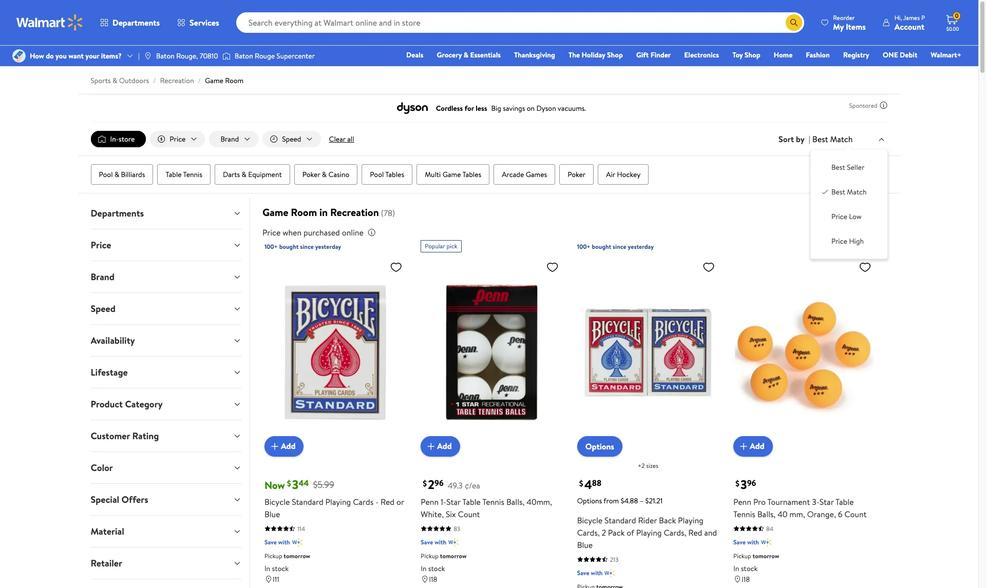 Task type: locate. For each thing, give the bounding box(es) containing it.
0 horizontal spatial penn
[[421, 496, 439, 508]]

0 vertical spatial speed
[[282, 134, 301, 144]]

1 horizontal spatial tennis
[[482, 496, 504, 508]]

96 left 49.3
[[434, 478, 444, 489]]

arcade games link
[[494, 164, 555, 185]]

1 since from the left
[[300, 242, 314, 251]]

1 add to cart image from the left
[[269, 440, 281, 453]]

count right the 6
[[844, 509, 867, 520]]

1 cards, from the left
[[577, 527, 600, 539]]

price for price high
[[831, 236, 847, 247]]

1 horizontal spatial cards,
[[664, 527, 686, 539]]

0 vertical spatial red
[[381, 496, 394, 508]]

1 poker from the left
[[302, 170, 320, 180]]

1 horizontal spatial brand
[[221, 134, 239, 144]]

1 vertical spatial blue
[[577, 540, 593, 551]]

pickup tomorrow
[[264, 552, 310, 561], [421, 552, 467, 561], [733, 552, 779, 561]]

1 horizontal spatial balls,
[[757, 509, 776, 520]]

best left seller
[[831, 162, 845, 173]]

save for 49.3 ¢/ea
[[421, 538, 433, 547]]

departments tab
[[82, 198, 250, 229]]

count right six
[[458, 509, 480, 520]]

tab
[[82, 580, 250, 589]]

price button up brand tab
[[82, 230, 250, 261]]

 image left how
[[12, 49, 26, 63]]

0 horizontal spatial blue
[[264, 509, 280, 520]]

cards, left pack
[[577, 527, 600, 539]]

2 poker from the left
[[568, 170, 586, 180]]

speed button up equipment at the left
[[263, 131, 321, 147]]

1 vertical spatial recreation
[[330, 205, 379, 219]]

brand
[[221, 134, 239, 144], [91, 271, 115, 284]]

88
[[592, 478, 601, 489]]

0 horizontal spatial pickup tomorrow
[[264, 552, 310, 561]]

1 pickup tomorrow from the left
[[264, 552, 310, 561]]

pickup for 2
[[421, 552, 438, 561]]

match up best seller
[[830, 133, 853, 145]]

1 baton from the left
[[156, 51, 174, 61]]

0 horizontal spatial /
[[153, 75, 156, 86]]

2 in stock from the left
[[421, 564, 445, 574]]

toy shop link
[[728, 49, 765, 61]]

+2 sizes
[[638, 462, 658, 470]]

1 $ from the left
[[287, 478, 291, 489]]

2 since from the left
[[613, 242, 626, 251]]

1 horizontal spatial penn
[[733, 496, 751, 508]]

1 100+ bought since yesterday from the left
[[264, 242, 341, 251]]

1 tomorrow from the left
[[284, 552, 310, 561]]

poker for poker
[[568, 170, 586, 180]]

2 $ from the left
[[423, 478, 427, 489]]

2 96 from the left
[[747, 478, 756, 489]]

recreation down baton rouge, 70810
[[160, 75, 194, 86]]

brand for brand dropdown button in the the sort and filter section element
[[221, 134, 239, 144]]

2 add from the left
[[437, 441, 452, 452]]

legal information image
[[368, 229, 376, 237]]

1 pool from the left
[[99, 170, 113, 180]]

/ right recreation link
[[198, 75, 201, 86]]

special
[[91, 494, 119, 506]]

standard inside bicycle standard rider back playing cards, 2 pack of playing cards, red and blue
[[604, 515, 636, 526]]

purchased
[[303, 227, 340, 238]]

penn left "pro"
[[733, 496, 751, 508]]

tables
[[385, 170, 404, 180], [462, 170, 481, 180]]

0 horizontal spatial 100+ bought since yesterday
[[264, 242, 341, 251]]

lifestage tab
[[82, 357, 250, 388]]

star inside $ 2 96 49.3 ¢/ea penn 1-star table tennis balls, 40mm, white, six count
[[446, 496, 461, 508]]

0 vertical spatial room
[[225, 75, 244, 86]]

with for 3
[[747, 538, 759, 547]]

2 horizontal spatial in stock
[[733, 564, 758, 574]]

baton for baton rouge supercenter
[[235, 51, 253, 61]]

customer rating tab
[[82, 421, 250, 452]]

best match inside "dropdown button"
[[812, 133, 853, 145]]

2 pickup from the left
[[421, 552, 438, 561]]

option group containing best seller
[[819, 158, 879, 251]]

add up $ 3 96
[[750, 441, 764, 452]]

2 count from the left
[[844, 509, 867, 520]]

0 horizontal spatial room
[[225, 75, 244, 86]]

toy shop
[[732, 50, 760, 60]]

2 horizontal spatial table
[[835, 496, 854, 508]]

2 left 49.3
[[428, 476, 434, 493]]

white,
[[421, 509, 444, 520]]

pool left billiards
[[99, 170, 113, 180]]

playing down $5.99
[[325, 496, 351, 508]]

poker inside 'link'
[[568, 170, 586, 180]]

3 $ from the left
[[579, 478, 583, 489]]

special offers button
[[82, 484, 250, 516]]

2 i18 from the left
[[742, 575, 750, 585]]

pickup tomorrow for 96
[[421, 552, 467, 561]]

96 for 3
[[747, 478, 756, 489]]

1 horizontal spatial red
[[688, 527, 702, 539]]

bicycle down now at bottom left
[[264, 496, 290, 508]]

game up when
[[262, 205, 288, 219]]

1 horizontal spatial  image
[[144, 52, 152, 60]]

standard up pack
[[604, 515, 636, 526]]

balls, inside the penn pro tournament 3-star table tennis balls, 40 mm, orange, 6 count
[[757, 509, 776, 520]]

save with for $5.99
[[264, 538, 290, 547]]

penn up white,
[[421, 496, 439, 508]]

options for options from $4.88 – $21.21
[[577, 496, 602, 506]]

1 shop from the left
[[607, 50, 623, 60]]

1 3 from the left
[[292, 476, 299, 493]]

|
[[138, 51, 140, 61], [809, 134, 810, 145]]

brand button inside the sort and filter section element
[[209, 131, 258, 147]]

1 horizontal spatial since
[[613, 242, 626, 251]]

online
[[342, 227, 364, 238]]

96 inside $ 3 96
[[747, 478, 756, 489]]

1 vertical spatial balls,
[[757, 509, 776, 520]]

2 stock from the left
[[428, 564, 445, 574]]

213
[[610, 555, 619, 564]]

baton for baton rouge, 70810
[[156, 51, 174, 61]]

six
[[446, 509, 456, 520]]

$21.21
[[645, 496, 663, 506]]

walmart plus image
[[448, 538, 459, 548], [761, 538, 771, 548]]

walmart plus image down 114
[[292, 538, 302, 548]]

tomorrow down 84
[[753, 552, 779, 561]]

cards, down the back
[[664, 527, 686, 539]]

1 horizontal spatial standard
[[604, 515, 636, 526]]

in stock for 2
[[421, 564, 445, 574]]

count inside $ 2 96 49.3 ¢/ea penn 1-star table tennis balls, 40mm, white, six count
[[458, 509, 480, 520]]

1 horizontal spatial /
[[198, 75, 201, 86]]

$
[[287, 478, 291, 489], [423, 478, 427, 489], [579, 478, 583, 489], [735, 478, 740, 489]]

& right grocery at the left top
[[464, 50, 468, 60]]

pickup tomorrow down 84
[[733, 552, 779, 561]]

red left and
[[688, 527, 702, 539]]

best right best match radio
[[831, 187, 845, 197]]

2 horizontal spatial pickup
[[733, 552, 751, 561]]

0 vertical spatial balls,
[[506, 496, 525, 508]]

$5.99
[[313, 479, 334, 492]]

$ inside $ 3 96
[[735, 478, 740, 489]]

0 horizontal spatial recreation
[[160, 75, 194, 86]]

color
[[91, 462, 113, 475]]

save for 3
[[733, 538, 746, 547]]

table down ¢/ea
[[462, 496, 481, 508]]

1 horizontal spatial count
[[844, 509, 867, 520]]

1 vertical spatial best match
[[831, 187, 867, 197]]

1 vertical spatial 2
[[602, 527, 606, 539]]

1 horizontal spatial add
[[437, 441, 452, 452]]

1 96 from the left
[[434, 478, 444, 489]]

2 walmart plus image from the left
[[761, 538, 771, 548]]

red inside bicycle standard rider back playing cards, 2 pack of playing cards, red and blue
[[688, 527, 702, 539]]

baton left rouge,
[[156, 51, 174, 61]]

when
[[283, 227, 302, 238]]

2 3 from the left
[[741, 476, 747, 493]]

100+ for 4
[[577, 242, 590, 251]]

walmart plus image
[[292, 538, 302, 548], [605, 568, 615, 579]]

table up departments tab
[[166, 170, 182, 180]]

0 horizontal spatial 100+
[[264, 242, 278, 251]]

1 vertical spatial speed button
[[82, 293, 250, 325]]

retailer button
[[82, 548, 250, 579]]

store
[[119, 134, 135, 144]]

yesterday
[[315, 242, 341, 251], [628, 242, 654, 251]]

2 baton from the left
[[235, 51, 253, 61]]

1 horizontal spatial pickup
[[421, 552, 438, 561]]

1 horizontal spatial add to cart image
[[425, 440, 437, 453]]

penn
[[421, 496, 439, 508], [733, 496, 751, 508]]

0 horizontal spatial 2
[[428, 476, 434, 493]]

1 pickup from the left
[[264, 552, 282, 561]]

brand button up speed tab on the left of page
[[82, 261, 250, 293]]

add to cart image for $
[[269, 440, 281, 453]]

 image
[[12, 49, 26, 63], [222, 51, 230, 61], [144, 52, 152, 60]]

0 horizontal spatial add to cart image
[[269, 440, 281, 453]]

1 vertical spatial brand
[[91, 271, 115, 284]]

penn 1-star table tennis balls, 40mm, white, six count image
[[421, 257, 563, 449]]

0 horizontal spatial yesterday
[[315, 242, 341, 251]]

0 vertical spatial 2
[[428, 476, 434, 493]]

speed left clear
[[282, 134, 301, 144]]

high
[[849, 236, 864, 247]]

pickup tomorrow down 83
[[421, 552, 467, 561]]

price inside tab
[[91, 239, 111, 252]]

$ for 4
[[579, 478, 583, 489]]

price for price low
[[831, 212, 847, 222]]

1 horizontal spatial in
[[421, 564, 427, 574]]

search icon image
[[790, 18, 798, 27]]

0 vertical spatial brand button
[[209, 131, 258, 147]]

0 horizontal spatial 96
[[434, 478, 444, 489]]

3 inside now $ 3 44 $5.99 bicycle standard playing cards - red or blue
[[292, 476, 299, 493]]

balls, down "pro"
[[757, 509, 776, 520]]

2 yesterday from the left
[[628, 242, 654, 251]]

1 vertical spatial options
[[577, 496, 602, 506]]

add to favorites list, bicycle standard rider back playing cards, 2 pack of playing cards, red and blue image
[[703, 261, 715, 274]]

poker left air at top right
[[568, 170, 586, 180]]

product category
[[91, 398, 163, 411]]

star up six
[[446, 496, 461, 508]]

100+ bought since yesterday for 4
[[577, 242, 654, 251]]

3 pickup from the left
[[733, 552, 751, 561]]

0 vertical spatial playing
[[325, 496, 351, 508]]

1 in from the left
[[264, 564, 270, 574]]

count inside the penn pro tournament 3-star table tennis balls, 40 mm, orange, 6 count
[[844, 509, 867, 520]]

1 horizontal spatial playing
[[636, 527, 662, 539]]

0 horizontal spatial balls,
[[506, 496, 525, 508]]

stock
[[272, 564, 289, 574], [428, 564, 445, 574], [741, 564, 758, 574]]

best match right best match radio
[[831, 187, 867, 197]]

2 horizontal spatial pickup tomorrow
[[733, 552, 779, 561]]

game right multi
[[443, 170, 461, 180]]

ad disclaimer and feedback for skylinedisplayad image
[[879, 101, 888, 109]]

room down baton rouge supercenter
[[225, 75, 244, 86]]

1 horizontal spatial walmart plus image
[[761, 538, 771, 548]]

cards
[[353, 496, 373, 508]]

1 vertical spatial speed
[[91, 303, 115, 315]]

1 yesterday from the left
[[315, 242, 341, 251]]

Walmart Site-Wide search field
[[236, 12, 804, 33]]

0 vertical spatial game
[[205, 75, 223, 86]]

0 horizontal spatial bicycle
[[264, 496, 290, 508]]

2 / from the left
[[198, 75, 201, 86]]

baton rouge, 70810
[[156, 51, 218, 61]]

pool inside "pool tables" 'link'
[[370, 170, 384, 180]]

poker & casino
[[302, 170, 349, 180]]

save for $5.99
[[264, 538, 277, 547]]

casino
[[328, 170, 349, 180]]

1 100+ from the left
[[264, 242, 278, 251]]

0 horizontal spatial  image
[[12, 49, 26, 63]]

bicycle down options from $4.88 – $21.21
[[577, 515, 602, 526]]

mm,
[[789, 509, 805, 520]]

price inside the sort and filter section element
[[170, 134, 186, 144]]

with
[[278, 538, 290, 547], [435, 538, 446, 547], [747, 538, 759, 547], [591, 569, 603, 578]]

& for casino
[[322, 170, 327, 180]]

/ right outdoors
[[153, 75, 156, 86]]

$4.88
[[621, 496, 638, 506]]

1 vertical spatial |
[[809, 134, 810, 145]]

2 penn from the left
[[733, 496, 751, 508]]

1 horizontal spatial i18
[[742, 575, 750, 585]]

departments down 'pool & billiards'
[[91, 207, 144, 220]]

1 horizontal spatial speed
[[282, 134, 301, 144]]

1 count from the left
[[458, 509, 480, 520]]

1 horizontal spatial 3
[[741, 476, 747, 493]]

brand button
[[209, 131, 258, 147], [82, 261, 250, 293]]

 image right 70810
[[222, 51, 230, 61]]

red right -
[[381, 496, 394, 508]]

option group
[[819, 158, 879, 251]]

options for options
[[585, 441, 614, 452]]

price high
[[831, 236, 864, 247]]

add up 49.3
[[437, 441, 452, 452]]

baton left rouge
[[235, 51, 253, 61]]

tomorrow for 3
[[284, 552, 310, 561]]

& left casino
[[322, 170, 327, 180]]

poker & casino link
[[294, 164, 358, 185]]

multi
[[425, 170, 441, 180]]

toy
[[732, 50, 743, 60]]

pool for pool tables
[[370, 170, 384, 180]]

1 tables from the left
[[385, 170, 404, 180]]

0 vertical spatial match
[[830, 133, 853, 145]]

add up now at bottom left
[[281, 441, 296, 452]]

2 horizontal spatial stock
[[741, 564, 758, 574]]

in-store
[[110, 134, 135, 144]]

speed tab
[[82, 293, 250, 325]]

0 vertical spatial standard
[[292, 496, 323, 508]]

2 horizontal spatial game
[[443, 170, 461, 180]]

1 horizontal spatial table
[[462, 496, 481, 508]]

0 horizontal spatial playing
[[325, 496, 351, 508]]

tomorrow down 83
[[440, 552, 467, 561]]

add button up 49.3
[[421, 436, 460, 457]]

2 horizontal spatial tomorrow
[[753, 552, 779, 561]]

penn pro tournament 3-star table tennis balls, 40 mm, orange, 6 count image
[[733, 257, 875, 449]]

pick
[[447, 242, 457, 251]]

pickup tomorrow up i11
[[264, 552, 310, 561]]

0 vertical spatial walmart plus image
[[292, 538, 302, 548]]

how do you want your items?
[[30, 51, 122, 61]]

game room link
[[205, 75, 244, 86]]

2 100+ from the left
[[577, 242, 590, 251]]

baton rouge supercenter
[[235, 51, 315, 61]]

1 horizontal spatial pool
[[370, 170, 384, 180]]

balls,
[[506, 496, 525, 508], [757, 509, 776, 520]]

& right darts
[[242, 170, 246, 180]]

best match up best seller
[[812, 133, 853, 145]]

room left the in
[[291, 205, 317, 219]]

2 add button from the left
[[421, 436, 460, 457]]

tomorrow down 114
[[284, 552, 310, 561]]

2 horizontal spatial playing
[[678, 515, 703, 526]]

2 star from the left
[[819, 496, 834, 508]]

sort by |
[[779, 134, 810, 145]]

options inside 'link'
[[585, 441, 614, 452]]

1 stock from the left
[[272, 564, 289, 574]]

or
[[396, 496, 404, 508]]

2 tomorrow from the left
[[440, 552, 467, 561]]

0 horizontal spatial add
[[281, 441, 296, 452]]

1 star from the left
[[446, 496, 461, 508]]

add to favorites list, penn pro tournament 3-star table tennis balls, 40 mm, orange, 6 count image
[[859, 261, 871, 274]]

services button
[[168, 10, 228, 35]]

shop right holiday
[[607, 50, 623, 60]]

(78)
[[381, 208, 395, 219]]

price for price when purchased online
[[262, 227, 281, 238]]

tennis
[[183, 170, 202, 180], [482, 496, 504, 508], [733, 509, 755, 520]]

table
[[166, 170, 182, 180], [462, 496, 481, 508], [835, 496, 854, 508]]

availability button
[[82, 325, 250, 356]]

playing down the rider
[[636, 527, 662, 539]]

walmart plus image down "213"
[[605, 568, 615, 579]]

stock for 2
[[428, 564, 445, 574]]

options up 88
[[585, 441, 614, 452]]

add button for $
[[264, 436, 304, 457]]

i18
[[429, 575, 437, 585], [742, 575, 750, 585]]

your
[[85, 51, 99, 61]]

& inside "link"
[[464, 50, 468, 60]]

brand inside the sort and filter section element
[[221, 134, 239, 144]]

0 horizontal spatial count
[[458, 509, 480, 520]]

brand for bottommost brand dropdown button
[[91, 271, 115, 284]]

balls, left 40mm,
[[506, 496, 525, 508]]

back
[[659, 515, 676, 526]]

96 up "pro"
[[747, 478, 756, 489]]

1 horizontal spatial yesterday
[[628, 242, 654, 251]]

3 tomorrow from the left
[[753, 552, 779, 561]]

2 add to cart image from the left
[[425, 440, 437, 453]]

add button up now at bottom left
[[264, 436, 304, 457]]

/
[[153, 75, 156, 86], [198, 75, 201, 86]]

standard down 44 at bottom
[[292, 496, 323, 508]]

bicycle standard playing cards - red or blue image
[[264, 257, 406, 449]]

2 tables from the left
[[462, 170, 481, 180]]

walmart plus image for 49.3 ¢/ea
[[448, 538, 459, 548]]

bicycle inside now $ 3 44 $5.99 bicycle standard playing cards - red or blue
[[264, 496, 290, 508]]

0 horizontal spatial baton
[[156, 51, 174, 61]]

thanksgiving
[[514, 50, 555, 60]]

0 horizontal spatial red
[[381, 496, 394, 508]]

3 pickup tomorrow from the left
[[733, 552, 779, 561]]

brand button up darts
[[209, 131, 258, 147]]

1 vertical spatial room
[[291, 205, 317, 219]]

cards,
[[577, 527, 600, 539], [664, 527, 686, 539]]

-
[[375, 496, 379, 508]]

add to cart image
[[269, 440, 281, 453], [425, 440, 437, 453], [737, 440, 750, 453]]

recreation up online
[[330, 205, 379, 219]]

best right by
[[812, 133, 828, 145]]

add for 96
[[437, 441, 452, 452]]

1 add from the left
[[281, 441, 296, 452]]

in
[[319, 205, 328, 219]]

speed
[[282, 134, 301, 144], [91, 303, 115, 315]]

1 penn from the left
[[421, 496, 439, 508]]

0 vertical spatial best
[[812, 133, 828, 145]]

0 horizontal spatial speed button
[[82, 293, 250, 325]]

product category button
[[82, 389, 250, 420]]

material button
[[82, 516, 250, 547]]

1 horizontal spatial poker
[[568, 170, 586, 180]]

shop right toy
[[745, 50, 760, 60]]

in stock
[[264, 564, 289, 574], [421, 564, 445, 574], [733, 564, 758, 574]]

tennis inside $ 2 96 49.3 ¢/ea penn 1-star table tennis balls, 40mm, white, six count
[[482, 496, 504, 508]]

$ for 2
[[423, 478, 427, 489]]

star inside the penn pro tournament 3-star table tennis balls, 40 mm, orange, 6 count
[[819, 496, 834, 508]]

1 bought from the left
[[279, 242, 299, 251]]

color tab
[[82, 452, 250, 484]]

2 bought from the left
[[592, 242, 611, 251]]

clear all
[[329, 134, 354, 144]]

3 add to cart image from the left
[[737, 440, 750, 453]]

options down the '$ 4 88'
[[577, 496, 602, 506]]

how
[[30, 51, 44, 61]]

0 horizontal spatial table
[[166, 170, 182, 180]]

penn inside $ 2 96 49.3 ¢/ea penn 1-star table tennis balls, 40mm, white, six count
[[421, 496, 439, 508]]

2 in from the left
[[421, 564, 427, 574]]

& right 'sports'
[[113, 75, 117, 86]]

pool right casino
[[370, 170, 384, 180]]

1 vertical spatial match
[[847, 187, 867, 197]]

walmart+ link
[[926, 49, 966, 61]]

baton
[[156, 51, 174, 61], [235, 51, 253, 61]]

departments up items?
[[112, 17, 160, 28]]

table tennis
[[166, 170, 202, 180]]

2 pickup tomorrow from the left
[[421, 552, 467, 561]]

blue
[[264, 509, 280, 520], [577, 540, 593, 551]]

| right by
[[809, 134, 810, 145]]

2 pool from the left
[[370, 170, 384, 180]]

red
[[381, 496, 394, 508], [688, 527, 702, 539]]

table up the 6
[[835, 496, 854, 508]]

0 horizontal spatial walmart plus image
[[448, 538, 459, 548]]

best match
[[812, 133, 853, 145], [831, 187, 867, 197]]

category
[[125, 398, 163, 411]]

speed inside the sort and filter section element
[[282, 134, 301, 144]]

0 vertical spatial best match
[[812, 133, 853, 145]]

product category tab
[[82, 389, 250, 420]]

| up outdoors
[[138, 51, 140, 61]]

1 horizontal spatial 2
[[602, 527, 606, 539]]

game down 70810
[[205, 75, 223, 86]]

match down seller
[[847, 187, 867, 197]]

0 horizontal spatial add button
[[264, 436, 304, 457]]

in stock for $
[[264, 564, 289, 574]]

96 inside $ 2 96 49.3 ¢/ea penn 1-star table tennis balls, 40mm, white, six count
[[434, 478, 444, 489]]

0 vertical spatial brand
[[221, 134, 239, 144]]

1 horizontal spatial game
[[262, 205, 288, 219]]

1 horizontal spatial tables
[[462, 170, 481, 180]]

2 left pack
[[602, 527, 606, 539]]

1 add button from the left
[[264, 436, 304, 457]]

save with for 3
[[733, 538, 759, 547]]

you
[[55, 51, 67, 61]]

2 100+ bought since yesterday from the left
[[577, 242, 654, 251]]

speed up availability on the bottom of page
[[91, 303, 115, 315]]

bicycle
[[264, 496, 290, 508], [577, 515, 602, 526]]

registry link
[[838, 49, 874, 61]]

debit
[[900, 50, 917, 60]]

add button up $ 3 96
[[733, 436, 773, 457]]

0 horizontal spatial stock
[[272, 564, 289, 574]]

star up the orange,
[[819, 496, 834, 508]]

pool for pool & billiards
[[99, 170, 113, 180]]

with for 49.3 ¢/ea
[[435, 538, 446, 547]]

bought for 4
[[592, 242, 611, 251]]

poker left casino
[[302, 170, 320, 180]]

1 horizontal spatial pickup tomorrow
[[421, 552, 467, 561]]

3 in from the left
[[733, 564, 739, 574]]

brand inside tab
[[91, 271, 115, 284]]

price button up table tennis
[[150, 131, 205, 147]]

0 horizontal spatial bought
[[279, 242, 299, 251]]

tables right multi
[[462, 170, 481, 180]]

walmart plus image down 84
[[761, 538, 771, 548]]

bicycle standard rider back playing cards, 2 pack of playing cards, red and blue image
[[577, 257, 719, 449]]

0 horizontal spatial pickup
[[264, 552, 282, 561]]

$ inside $ 2 96 49.3 ¢/ea penn 1-star table tennis balls, 40mm, white, six count
[[423, 478, 427, 489]]

want
[[68, 51, 84, 61]]

1 walmart plus image from the left
[[448, 538, 459, 548]]

save with
[[264, 538, 290, 547], [421, 538, 446, 547], [733, 538, 759, 547], [577, 569, 603, 578]]

Search search field
[[236, 12, 804, 33]]

pool inside pool & billiards link
[[99, 170, 113, 180]]

1 in stock from the left
[[264, 564, 289, 574]]

0 horizontal spatial in stock
[[264, 564, 289, 574]]

speed button up availability dropdown button
[[82, 293, 250, 325]]

1 i18 from the left
[[429, 575, 437, 585]]

2 horizontal spatial add to cart image
[[737, 440, 750, 453]]

playing right the back
[[678, 515, 703, 526]]

4 $ from the left
[[735, 478, 740, 489]]

 image up outdoors
[[144, 52, 152, 60]]

tables left multi
[[385, 170, 404, 180]]

Best Match radio
[[821, 187, 829, 195]]

material tab
[[82, 516, 250, 547]]

walmart plus image down 83
[[448, 538, 459, 548]]

i18 for 49.3 ¢/ea
[[429, 575, 437, 585]]

tennis inside the penn pro tournament 3-star table tennis balls, 40 mm, orange, 6 count
[[733, 509, 755, 520]]

best match inside option group
[[831, 187, 867, 197]]

table inside $ 2 96 49.3 ¢/ea penn 1-star table tennis balls, 40mm, white, six count
[[462, 496, 481, 508]]

0 horizontal spatial shop
[[607, 50, 623, 60]]

& for outdoors
[[113, 75, 117, 86]]

1-
[[441, 496, 446, 508]]

0 horizontal spatial speed
[[91, 303, 115, 315]]

$ inside the '$ 4 88'
[[579, 478, 583, 489]]

& left billiards
[[114, 170, 119, 180]]

add to cart image for 2
[[425, 440, 437, 453]]

2 shop from the left
[[745, 50, 760, 60]]



Task type: vqa. For each thing, say whether or not it's contained in the screenshot.
Options
yes



Task type: describe. For each thing, give the bounding box(es) containing it.
all
[[347, 134, 354, 144]]

0 vertical spatial |
[[138, 51, 140, 61]]

3 stock from the left
[[741, 564, 758, 574]]

penn inside the penn pro tournament 3-star table tennis balls, 40 mm, orange, 6 count
[[733, 496, 751, 508]]

sports & outdoors / recreation / game room
[[91, 75, 244, 86]]

departments button
[[91, 10, 168, 35]]

tomorrow for 96
[[440, 552, 467, 561]]

best inside "dropdown button"
[[812, 133, 828, 145]]

3 add button from the left
[[733, 436, 773, 457]]

40mm,
[[526, 496, 552, 508]]

registry
[[843, 50, 869, 60]]

one debit
[[883, 50, 917, 60]]

3 add from the left
[[750, 441, 764, 452]]

sports
[[91, 75, 111, 86]]

of
[[627, 527, 634, 539]]

pro
[[753, 496, 766, 508]]

items?
[[101, 51, 122, 61]]

0 horizontal spatial game
[[205, 75, 223, 86]]

items
[[846, 21, 866, 32]]

sort
[[779, 134, 794, 145]]

the
[[568, 50, 580, 60]]

83
[[454, 525, 460, 533]]

material
[[91, 525, 124, 538]]

& for essentials
[[464, 50, 468, 60]]

$ for 3
[[735, 478, 740, 489]]

departments button
[[82, 198, 250, 229]]

| inside the sort and filter section element
[[809, 134, 810, 145]]

table inside the penn pro tournament 3-star table tennis balls, 40 mm, orange, 6 count
[[835, 496, 854, 508]]

0 $0.00
[[946, 11, 959, 32]]

$ inside now $ 3 44 $5.99 bicycle standard playing cards - red or blue
[[287, 478, 291, 489]]

tournament
[[767, 496, 810, 508]]

penn pro tournament 3-star table tennis balls, 40 mm, orange, 6 count
[[733, 496, 867, 520]]

balls, inside $ 2 96 49.3 ¢/ea penn 1-star table tennis balls, 40mm, white, six count
[[506, 496, 525, 508]]

1 vertical spatial best
[[831, 162, 845, 173]]

availability tab
[[82, 325, 250, 356]]

by
[[796, 134, 805, 145]]

speed inside tab
[[91, 303, 115, 315]]

i18 for 3
[[742, 575, 750, 585]]

holiday
[[582, 50, 605, 60]]

40
[[777, 509, 788, 520]]

yesterday for $5.99
[[315, 242, 341, 251]]

recreation link
[[160, 75, 194, 86]]

add button for 2
[[421, 436, 460, 457]]

pool tables
[[370, 170, 404, 180]]

gift finder
[[636, 50, 671, 60]]

2 vertical spatial best
[[831, 187, 845, 197]]

walmart image
[[16, 14, 83, 31]]

 image for how do you want your items?
[[12, 49, 26, 63]]

2 inside $ 2 96 49.3 ¢/ea penn 1-star table tennis balls, 40mm, white, six count
[[428, 476, 434, 493]]

add to favorites list, penn 1-star table tennis balls, 40mm, white, six count image
[[546, 261, 559, 274]]

0 vertical spatial tennis
[[183, 170, 202, 180]]

2 inside bicycle standard rider back playing cards, 2 pack of playing cards, red and blue
[[602, 527, 606, 539]]

offers
[[121, 494, 148, 506]]

in for 2
[[421, 564, 427, 574]]

100+ for $5.99
[[264, 242, 278, 251]]

brand tab
[[82, 261, 250, 293]]

poker for poker & casino
[[302, 170, 320, 180]]

add to favorites list, bicycle standard playing cards - red or blue image
[[390, 261, 402, 274]]

grocery & essentials
[[437, 50, 501, 60]]

–
[[640, 496, 644, 506]]

essentials
[[470, 50, 501, 60]]

now
[[264, 478, 285, 492]]

air hockey
[[606, 170, 640, 180]]

¢/ea
[[465, 480, 480, 491]]

3 in stock from the left
[[733, 564, 758, 574]]

in for $
[[264, 564, 270, 574]]

since for $5.99
[[300, 242, 314, 251]]

arcade
[[502, 170, 524, 180]]

best seller
[[831, 162, 864, 173]]

2 vertical spatial game
[[262, 205, 288, 219]]

customer
[[91, 430, 130, 443]]

electronics link
[[680, 49, 724, 61]]

clear all button
[[325, 131, 358, 147]]

add for 3
[[281, 441, 296, 452]]

save with for 49.3 ¢/ea
[[421, 538, 446, 547]]

with for $5.99
[[278, 538, 290, 547]]

product
[[91, 398, 123, 411]]

multi game tables
[[425, 170, 481, 180]]

pool & billiards link
[[91, 164, 153, 185]]

$ 2 96 49.3 ¢/ea penn 1-star table tennis balls, 40mm, white, six count
[[421, 476, 552, 520]]

departments inside popup button
[[112, 17, 160, 28]]

grocery & essentials link
[[432, 49, 505, 61]]

stock for $
[[272, 564, 289, 574]]

1 vertical spatial playing
[[678, 515, 703, 526]]

lifestage
[[91, 366, 128, 379]]

bought for $5.99
[[279, 242, 299, 251]]

1 / from the left
[[153, 75, 156, 86]]

grocery
[[437, 50, 462, 60]]

departments inside dropdown button
[[91, 207, 144, 220]]

gift
[[636, 50, 649, 60]]

96 for 2
[[434, 478, 444, 489]]

0 vertical spatial recreation
[[160, 75, 194, 86]]

hockey
[[617, 170, 640, 180]]

james
[[903, 13, 920, 22]]

table tennis link
[[157, 164, 211, 185]]

outdoors
[[119, 75, 149, 86]]

1 horizontal spatial recreation
[[330, 205, 379, 219]]

the holiday shop
[[568, 50, 623, 60]]

now $ 3 44 $5.99 bicycle standard playing cards - red or blue
[[264, 476, 404, 520]]

air
[[606, 170, 615, 180]]

1 vertical spatial price button
[[82, 230, 250, 261]]

red inside now $ 3 44 $5.99 bicycle standard playing cards - red or blue
[[381, 496, 394, 508]]

pickup for $
[[264, 552, 282, 561]]

special offers tab
[[82, 484, 250, 516]]

poker link
[[559, 164, 594, 185]]

& for equipment
[[242, 170, 246, 180]]

lifestage button
[[82, 357, 250, 388]]

tables inside 'link'
[[385, 170, 404, 180]]

since for 4
[[613, 242, 626, 251]]

color button
[[82, 452, 250, 484]]

supercenter
[[276, 51, 315, 61]]

deals
[[406, 50, 423, 60]]

the holiday shop link
[[564, 49, 627, 61]]

yesterday for 4
[[628, 242, 654, 251]]

2 cards, from the left
[[664, 527, 686, 539]]

$ 3 96
[[735, 476, 756, 493]]

1 vertical spatial walmart plus image
[[605, 568, 615, 579]]

hi,
[[894, 13, 902, 22]]

 image for baton rouge, 70810
[[144, 52, 152, 60]]

from
[[604, 496, 619, 506]]

pack
[[608, 527, 625, 539]]

100+ bought since yesterday for $5.99
[[264, 242, 341, 251]]

match inside "dropdown button"
[[830, 133, 853, 145]]

arcade games
[[502, 170, 547, 180]]

p
[[921, 13, 925, 22]]

playing inside now $ 3 44 $5.99 bicycle standard playing cards - red or blue
[[325, 496, 351, 508]]

retailer tab
[[82, 548, 250, 579]]

price when purchased online
[[262, 227, 364, 238]]

bicycle inside bicycle standard rider back playing cards, 2 pack of playing cards, red and blue
[[577, 515, 602, 526]]

+2
[[638, 462, 645, 470]]

fashion link
[[801, 49, 834, 61]]

rating
[[132, 430, 159, 443]]

walmart plus image for 3
[[761, 538, 771, 548]]

1 vertical spatial brand button
[[82, 261, 250, 293]]

 image for baton rouge supercenter
[[222, 51, 230, 61]]

1 horizontal spatial room
[[291, 205, 317, 219]]

sort and filter section element
[[78, 123, 900, 156]]

& for billiards
[[114, 170, 119, 180]]

i11
[[273, 575, 279, 585]]

special offers
[[91, 494, 148, 506]]

2 vertical spatial playing
[[636, 527, 662, 539]]

$ 4 88
[[579, 476, 601, 493]]

standard inside now $ 3 44 $5.99 bicycle standard playing cards - red or blue
[[292, 496, 323, 508]]

0
[[955, 11, 959, 20]]

pool tables link
[[362, 164, 412, 185]]

pickup tomorrow for 3
[[264, 552, 310, 561]]

44
[[299, 478, 309, 489]]

1 vertical spatial game
[[443, 170, 461, 180]]

1 horizontal spatial speed button
[[263, 131, 321, 147]]

electronics
[[684, 50, 719, 60]]

thanksgiving link
[[509, 49, 560, 61]]

blue inside now $ 3 44 $5.99 bicycle standard playing cards - red or blue
[[264, 509, 280, 520]]

price tab
[[82, 230, 250, 261]]

blue inside bicycle standard rider back playing cards, 2 pack of playing cards, red and blue
[[577, 540, 593, 551]]

price button inside the sort and filter section element
[[150, 131, 205, 147]]

in-store button
[[91, 131, 146, 147]]

hi, james p account
[[894, 13, 925, 32]]



